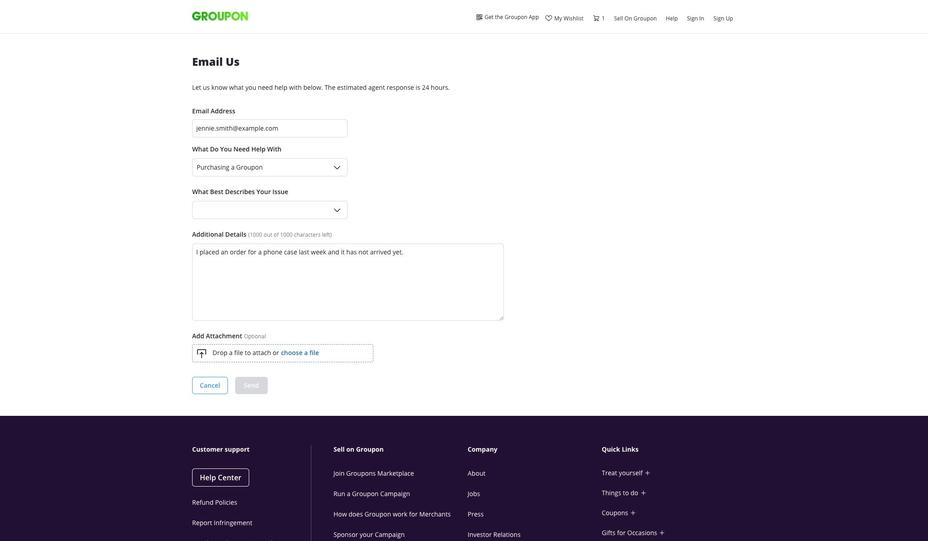 Task type: locate. For each thing, give the bounding box(es) containing it.
4 heading from the left
[[602, 445, 738, 454]]

2 heading from the left
[[334, 445, 470, 454]]

None email field
[[192, 119, 348, 137]]

heading
[[192, 445, 311, 454], [334, 445, 470, 454], [468, 445, 604, 454], [602, 445, 738, 454]]

3 heading from the left
[[468, 445, 604, 454]]

None text field
[[192, 243, 504, 321]]



Task type: describe. For each thing, give the bounding box(es) containing it.
groupon image
[[192, 11, 248, 21]]

1 heading from the left
[[192, 445, 311, 454]]



Task type: vqa. For each thing, say whether or not it's contained in the screenshot.
Email Field
yes



